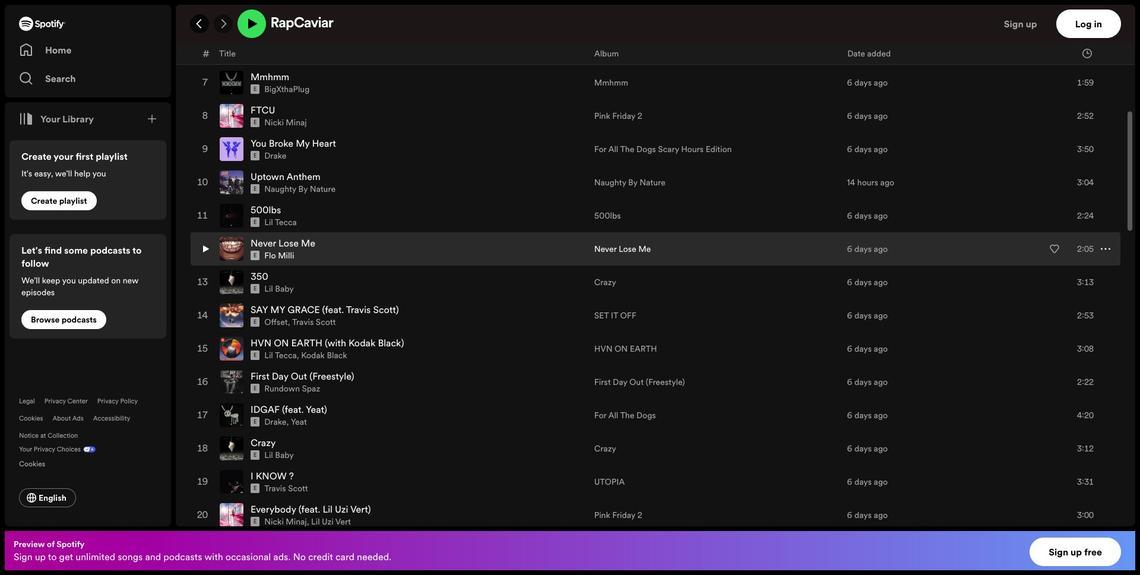 Task type: locate. For each thing, give the bounding box(es) containing it.
i
[[251, 469, 253, 483]]

0 horizontal spatial uzi
[[322, 516, 334, 528]]

explicit element
[[251, 18, 260, 27], [251, 84, 260, 94], [251, 118, 260, 127], [251, 151, 260, 161], [251, 184, 260, 194], [251, 218, 260, 227], [251, 251, 260, 260], [251, 284, 260, 294], [251, 317, 260, 327], [251, 351, 260, 360], [251, 384, 260, 393], [251, 417, 260, 427], [251, 450, 260, 460], [251, 484, 260, 493], [251, 517, 260, 527]]

first up for all the dogs
[[595, 376, 611, 388]]

crazy link down 'drake , yeat'
[[251, 436, 276, 449]]

travis left ?
[[265, 483, 286, 494]]

the
[[621, 143, 635, 155], [621, 409, 635, 421]]

2:24
[[1078, 210, 1094, 222]]

know
[[256, 469, 287, 483]]

6 days ago for idgaf (feat. yeat)
[[848, 409, 888, 421]]

duration element
[[1083, 48, 1093, 58]]

explicit element inside mmhmm cell
[[251, 84, 260, 94]]

travis scott link inside i know ? cell
[[265, 483, 308, 494]]

up left log
[[1026, 17, 1038, 30]]

nicki up "broke"
[[265, 117, 284, 128]]

1 horizontal spatial by
[[629, 177, 638, 188]]

1 vertical spatial pink
[[595, 509, 611, 521]]

mmhmm e
[[251, 70, 289, 93]]

12 6 days ago from the top
[[848, 443, 888, 455]]

hvn for hvn on earth
[[595, 343, 613, 355]]

to
[[133, 244, 142, 257], [48, 550, 57, 563]]

6 inside never lose me row
[[848, 243, 853, 255]]

privacy up accessibility link
[[97, 397, 119, 406]]

lil baby link for crazy
[[265, 449, 294, 461]]

on
[[274, 336, 289, 349], [615, 343, 628, 355]]

create up easy,
[[21, 150, 52, 163]]

6 e from the top
[[254, 219, 257, 226]]

1 explicit element from the top
[[251, 18, 260, 27]]

,
[[278, 17, 280, 29], [319, 17, 321, 29], [288, 316, 290, 328], [297, 349, 299, 361], [287, 416, 289, 428], [307, 516, 309, 528]]

3:08
[[1078, 343, 1094, 355]]

never lose me row
[[191, 232, 1121, 266]]

# row
[[191, 43, 1121, 64]]

me for never lose me e
[[301, 237, 315, 250]]

mmhmm up ftcu
[[251, 70, 289, 83]]

lil baby inside "350" cell
[[265, 283, 294, 295]]

ads
[[72, 414, 84, 423]]

pink friday 2 link down utopia
[[595, 509, 643, 521]]

mmhmm link up ftcu
[[251, 70, 289, 83]]

all down first day out (freestyle)
[[609, 409, 619, 421]]

(freestyle) inside first day out (freestyle) e
[[310, 370, 354, 383]]

3:12
[[1078, 443, 1094, 455]]

minaj up you broke my heart link
[[286, 117, 307, 128]]

7 6 days ago from the top
[[848, 276, 888, 288]]

1 vertical spatial for
[[595, 409, 607, 421]]

pink friday 2 link for everybody (feat. lil uzi vert)
[[595, 509, 643, 521]]

1 vertical spatial drake
[[265, 416, 287, 428]]

8 6 from the top
[[848, 310, 853, 322]]

sign for sign up
[[1005, 17, 1024, 30]]

21
[[347, 4, 356, 17], [282, 17, 290, 29]]

# column header
[[203, 43, 210, 64]]

lil baby
[[265, 283, 294, 295], [265, 449, 294, 461]]

explicit element inside say my grace (feat. travis scott) cell
[[251, 317, 260, 327]]

2:05 cell
[[1040, 233, 1111, 265]]

ago for never lose me
[[874, 243, 888, 255]]

explicit element for 350
[[251, 284, 260, 294]]

4 6 days ago from the top
[[848, 143, 888, 155]]

1 vertical spatial to
[[48, 550, 57, 563]]

lil tecca link up rundown
[[265, 349, 297, 361]]

nature inside "uptown anthem" cell
[[310, 183, 336, 195]]

lil inside "350" cell
[[265, 283, 273, 295]]

10 explicit element from the top
[[251, 351, 260, 360]]

5 6 days ago from the top
[[848, 210, 888, 222]]

explicit element inside crazy cell
[[251, 450, 260, 460]]

days for you broke my heart
[[855, 143, 872, 155]]

13 days from the top
[[855, 476, 872, 488]]

6 for 500lbs
[[848, 210, 853, 222]]

3 e from the top
[[254, 119, 257, 126]]

collection
[[48, 431, 78, 440]]

days for never lose me
[[855, 243, 872, 255]]

1 horizontal spatial first
[[595, 376, 611, 388]]

log
[[1076, 17, 1092, 30]]

out for first day out (freestyle)
[[630, 376, 644, 388]]

you
[[92, 168, 106, 179], [62, 274, 76, 286]]

naughty by nature link down for all the dogs scary hours edition
[[595, 177, 666, 188]]

2 horizontal spatial travis
[[346, 303, 371, 316]]

out inside first day out (freestyle) e
[[291, 370, 307, 383]]

days for everybody (feat. lil uzi vert)
[[855, 509, 872, 521]]

2 pink from the top
[[595, 509, 611, 521]]

needed.
[[357, 550, 392, 563]]

, left yeat
[[287, 416, 289, 428]]

14 6 from the top
[[848, 509, 853, 521]]

1 vertical spatial cookies
[[19, 459, 45, 469]]

1 pink from the top
[[595, 110, 611, 122]]

earth down offset , travis scott
[[291, 336, 323, 349]]

6 days ago for ftcu
[[848, 110, 888, 122]]

11 e from the top
[[254, 385, 257, 392]]

dogs
[[637, 143, 656, 155], [637, 409, 656, 421]]

1 horizontal spatial uzi
[[335, 503, 348, 516]]

set
[[595, 310, 609, 322]]

0 vertical spatial lil baby link
[[265, 283, 294, 295]]

podcasts right "browse"
[[62, 314, 97, 326]]

the left scary
[[621, 143, 635, 155]]

drake left yeat
[[265, 416, 287, 428]]

podcasts inside 'preview of spotify sign up to get unlimited songs and podcasts with occasional ads. no credit card needed.'
[[163, 550, 202, 563]]

podcasts inside let's find some podcasts to follow we'll keep you updated on new episodes
[[90, 244, 130, 257]]

lil baby link inside crazy cell
[[265, 449, 294, 461]]

pink friday 2 up for all the dogs scary hours edition
[[595, 110, 643, 122]]

cookies link down your privacy choices
[[19, 456, 55, 469]]

crazy link for crazy
[[595, 443, 617, 455]]

by right the uptown
[[299, 183, 308, 195]]

1 vertical spatial pink friday 2
[[595, 509, 643, 521]]

day up for all the dogs
[[613, 376, 628, 388]]

lil inside 500lbs cell
[[265, 216, 273, 228]]

go back image
[[195, 19, 204, 29]]

13 6 days ago from the top
[[848, 476, 888, 488]]

1 cookies link from the top
[[19, 414, 43, 423]]

ago for ftcu
[[874, 110, 888, 122]]

uzi left vert)
[[335, 503, 348, 516]]

0 vertical spatial friday
[[613, 110, 636, 122]]

9 e from the top
[[254, 319, 257, 326]]

to up new
[[133, 244, 142, 257]]

crazy for crazy
[[595, 443, 617, 455]]

7 days from the top
[[855, 276, 872, 288]]

savage inside the surround sound (feat. 21 savage & baby tate) e
[[358, 4, 389, 17]]

nature down heart
[[310, 183, 336, 195]]

e inside ftcu e
[[254, 119, 257, 126]]

explicit element inside ftcu cell
[[251, 118, 260, 127]]

nicki minaj
[[265, 117, 307, 128]]

lil baby link
[[265, 283, 294, 295], [265, 449, 294, 461]]

0 horizontal spatial me
[[301, 237, 315, 250]]

1 drake link from the top
[[265, 150, 287, 162]]

6 days ago for i know ?
[[848, 476, 888, 488]]

naughty by nature up "lil tecca"
[[265, 183, 336, 195]]

up left 'of'
[[35, 550, 46, 563]]

9 days from the top
[[855, 343, 872, 355]]

ago for i know ?
[[874, 476, 888, 488]]

pink friday 2 link up for all the dogs scary hours edition
[[595, 110, 643, 122]]

350 cell
[[220, 266, 585, 298]]

to left get
[[48, 550, 57, 563]]

day inside first day out (freestyle) e
[[272, 370, 289, 383]]

13 e from the top
[[254, 452, 257, 459]]

mmhmm down 'album'
[[595, 77, 629, 89]]

(freestyle) down "hvn on earth" link
[[646, 376, 685, 388]]

flo
[[265, 250, 276, 262]]

1 tecca from the top
[[275, 216, 297, 228]]

0 horizontal spatial first day out (freestyle) link
[[251, 370, 354, 383]]

drake up the uptown
[[265, 150, 287, 162]]

1 vertical spatial scott
[[288, 483, 308, 494]]

nicki minaj , lil uzi vert
[[265, 516, 351, 528]]

playlist right first
[[96, 150, 128, 163]]

my
[[270, 303, 285, 316]]

you right help
[[92, 168, 106, 179]]

uzi
[[335, 503, 348, 516], [322, 516, 334, 528]]

1 lil baby link from the top
[[265, 283, 294, 295]]

create for your
[[21, 150, 52, 163]]

on for hvn on earth
[[615, 343, 628, 355]]

0 horizontal spatial earth
[[291, 336, 323, 349]]

6 6 from the top
[[848, 243, 853, 255]]

hours
[[858, 177, 879, 188]]

1 vertical spatial travis scott link
[[265, 483, 308, 494]]

tecca inside 500lbs cell
[[275, 216, 297, 228]]

baby up my
[[275, 283, 294, 295]]

1 pink friday 2 from the top
[[595, 110, 643, 122]]

0 vertical spatial the
[[621, 143, 635, 155]]

day down 'lil tecca , kodak black'
[[272, 370, 289, 383]]

friday for ftcu
[[613, 110, 636, 122]]

lil baby for crazy
[[265, 449, 294, 461]]

lose inside the never lose me e
[[279, 237, 299, 250]]

pink for everybody (feat. lil uzi vert)
[[595, 509, 611, 521]]

2 nicki from the top
[[265, 516, 284, 528]]

first day out (freestyle) link inside first day out (freestyle) cell
[[251, 370, 354, 383]]

, up first day out (freestyle) e
[[297, 349, 299, 361]]

first day out (freestyle) link down 'lil tecca , kodak black'
[[251, 370, 354, 383]]

days for i know ?
[[855, 476, 872, 488]]

soak city (do it)
[[251, 37, 321, 50]]

2 e from the top
[[254, 86, 257, 93]]

sign inside the sign up button
[[1005, 17, 1024, 30]]

8 e from the top
[[254, 285, 257, 292]]

earth up first day out (freestyle)
[[630, 343, 657, 355]]

1 horizontal spatial naughty by nature
[[595, 177, 666, 188]]

4 days from the top
[[855, 143, 872, 155]]

0 horizontal spatial cell
[[595, 0, 838, 32]]

0 vertical spatial scott
[[316, 316, 336, 328]]

1 vertical spatial the
[[621, 409, 635, 421]]

never lose me link
[[251, 237, 315, 250], [595, 243, 651, 255]]

6 for i know ?
[[848, 476, 853, 488]]

up inside the top bar and user menu element
[[1026, 17, 1038, 30]]

0 horizontal spatial naughty
[[265, 183, 297, 195]]

travis scott link inside cell
[[292, 316, 336, 328]]

10 e from the top
[[254, 352, 257, 359]]

500lbs cell
[[220, 200, 585, 232]]

idgaf (feat. yeat) link
[[251, 403, 327, 416]]

6 explicit element from the top
[[251, 218, 260, 227]]

3 6 from the top
[[848, 110, 853, 122]]

1 vertical spatial nicki
[[265, 516, 284, 528]]

2 cookies from the top
[[19, 459, 45, 469]]

crazy up set
[[595, 276, 617, 288]]

surround sound (feat. 21 savage & baby tate) cell
[[220, 0, 585, 32]]

0 horizontal spatial lose
[[279, 237, 299, 250]]

1 horizontal spatial naughty by nature link
[[595, 177, 666, 188]]

0 horizontal spatial kodak
[[301, 349, 325, 361]]

hvn down offset link
[[251, 336, 272, 349]]

0 horizontal spatial mmhmm
[[251, 70, 289, 83]]

it)
[[312, 37, 321, 50]]

nature down for all the dogs scary hours edition
[[640, 177, 666, 188]]

0 vertical spatial minaj
[[286, 117, 307, 128]]

3 days from the top
[[855, 110, 872, 122]]

0 horizontal spatial you
[[62, 274, 76, 286]]

easy,
[[34, 168, 53, 179]]

11 days from the top
[[855, 409, 872, 421]]

tecca up the never lose me e
[[275, 216, 297, 228]]

0 vertical spatial pink
[[595, 110, 611, 122]]

(freestyle) down black
[[310, 370, 354, 383]]

cell
[[595, 0, 838, 32], [848, 0, 1030, 32]]

drake link up the uptown
[[265, 150, 287, 162]]

crazy cell
[[220, 433, 585, 465]]

1 e from the top
[[254, 19, 257, 26]]

you broke my heart e
[[251, 137, 336, 159]]

12 days from the top
[[855, 443, 872, 455]]

crazy up utopia
[[595, 443, 617, 455]]

podcasts right and
[[163, 550, 202, 563]]

privacy for privacy center
[[44, 397, 66, 406]]

idgaf
[[251, 403, 280, 416]]

days for crazy
[[855, 443, 872, 455]]

earth inside hvn on earth (with kodak black) e
[[291, 336, 323, 349]]

6 for idgaf (feat. yeat)
[[848, 409, 853, 421]]

1 horizontal spatial travis
[[292, 316, 314, 328]]

mmhmm
[[251, 70, 289, 83], [595, 77, 629, 89]]

500lbs link up never lose me
[[595, 210, 621, 222]]

2 minaj from the top
[[286, 516, 307, 528]]

explicit element inside surround sound (feat. 21 savage & baby tate) 'cell'
[[251, 18, 260, 27]]

days inside never lose me row
[[855, 243, 872, 255]]

1 vertical spatial lil baby link
[[265, 449, 294, 461]]

about
[[53, 414, 71, 423]]

1 for from the top
[[595, 143, 607, 155]]

ago for hvn on earth (with kodak black)
[[874, 343, 888, 355]]

14 6 days ago from the top
[[848, 509, 888, 521]]

hvn inside hvn on earth (with kodak black) e
[[251, 336, 272, 349]]

first up idgaf
[[251, 370, 270, 383]]

1 vertical spatial friday
[[613, 509, 636, 521]]

2 6 from the top
[[848, 77, 853, 89]]

1 friday from the top
[[613, 110, 636, 122]]

mmhmm link
[[251, 70, 289, 83], [595, 77, 629, 89]]

create inside button
[[31, 195, 57, 207]]

mmhmm link down 'album'
[[595, 77, 629, 89]]

lil uzi vert link
[[311, 516, 351, 528]]

uzi left vert
[[322, 516, 334, 528]]

hvn down set
[[595, 343, 613, 355]]

naughty by nature link
[[595, 177, 666, 188], [265, 183, 336, 195]]

mmhmm inside cell
[[251, 70, 289, 83]]

12 e from the top
[[254, 418, 257, 426]]

main element
[[5, 5, 171, 526]]

1 horizontal spatial day
[[613, 376, 628, 388]]

1 horizontal spatial cell
[[848, 0, 1030, 32]]

sound
[[293, 4, 320, 17]]

1 pink friday 2 link from the top
[[595, 110, 643, 122]]

lottery pick link
[[595, 43, 639, 55]]

0 vertical spatial pink friday 2
[[595, 110, 643, 122]]

6 days ago for crazy
[[848, 443, 888, 455]]

go forward image
[[219, 19, 228, 29]]

0 horizontal spatial playlist
[[59, 195, 87, 207]]

11 6 days ago from the top
[[848, 409, 888, 421]]

explicit element for idgaf
[[251, 417, 260, 427]]

, up it)
[[319, 17, 321, 29]]

explicit element for hvn
[[251, 351, 260, 360]]

first day out (freestyle) link down "hvn on earth" link
[[595, 376, 685, 388]]

1 vertical spatial 2
[[638, 509, 643, 521]]

0 horizontal spatial out
[[291, 370, 307, 383]]

1 vertical spatial all
[[609, 409, 619, 421]]

scott up hvn on earth (with kodak black) link
[[316, 316, 336, 328]]

, right my
[[288, 316, 290, 328]]

city
[[274, 37, 292, 50]]

out for first day out (freestyle) e
[[291, 370, 307, 383]]

sign inside the sign up free button
[[1049, 545, 1069, 558]]

10 days from the top
[[855, 376, 872, 388]]

earth for hvn on earth (with kodak black) e
[[291, 336, 323, 349]]

dogs down first day out (freestyle)
[[637, 409, 656, 421]]

1 horizontal spatial (freestyle)
[[646, 376, 685, 388]]

playlist
[[96, 150, 128, 163], [59, 195, 87, 207]]

episodes
[[21, 286, 55, 298]]

7 6 from the top
[[848, 276, 853, 288]]

playlist down help
[[59, 195, 87, 207]]

minaj inside everybody (feat. lil uzi vert) cell
[[286, 516, 307, 528]]

mmhmm for mmhmm e
[[251, 70, 289, 83]]

hours
[[682, 143, 704, 155]]

, inside say my grace (feat. travis scott) cell
[[288, 316, 290, 328]]

create inside create your first playlist it's easy, we'll help you
[[21, 150, 52, 163]]

scary
[[658, 143, 680, 155]]

3 explicit element from the top
[[251, 118, 260, 127]]

off
[[621, 310, 637, 322]]

scott inside cell
[[316, 316, 336, 328]]

savage up '(do'
[[292, 17, 319, 29]]

1 drake from the top
[[265, 150, 287, 162]]

1 horizontal spatial out
[[630, 376, 644, 388]]

nicki for nicki minaj
[[265, 117, 284, 128]]

0 vertical spatial nicki minaj link
[[265, 117, 307, 128]]

up left free
[[1071, 545, 1083, 558]]

1 dogs from the top
[[637, 143, 656, 155]]

(feat. inside "everybody (feat. lil uzi vert) e"
[[299, 503, 320, 516]]

1 vertical spatial your
[[19, 445, 32, 454]]

0 horizontal spatial sign
[[14, 550, 32, 563]]

e inside 350 e
[[254, 285, 257, 292]]

pink friday 2 down utopia
[[595, 509, 643, 521]]

privacy for privacy policy
[[97, 397, 119, 406]]

1 horizontal spatial hvn
[[595, 343, 613, 355]]

you for first
[[92, 168, 106, 179]]

1 horizontal spatial to
[[133, 244, 142, 257]]

lil
[[265, 216, 273, 228], [265, 283, 273, 295], [265, 349, 273, 361], [265, 449, 273, 461], [323, 503, 333, 516], [311, 516, 320, 528]]

drake inside you broke my heart cell
[[265, 150, 287, 162]]

0 vertical spatial lil tecca link
[[265, 216, 297, 228]]

10 6 from the top
[[848, 376, 853, 388]]

your down notice
[[19, 445, 32, 454]]

ago for crazy
[[874, 443, 888, 455]]

2 pink friday 2 link from the top
[[595, 509, 643, 521]]

you inside let's find some podcasts to follow we'll keep you updated on new episodes
[[62, 274, 76, 286]]

0 vertical spatial drake link
[[265, 150, 287, 162]]

explicit element inside "uptown anthem" cell
[[251, 184, 260, 194]]

1 all from the top
[[609, 143, 619, 155]]

days
[[855, 43, 872, 55], [855, 77, 872, 89], [855, 110, 872, 122], [855, 143, 872, 155], [855, 210, 872, 222], [855, 243, 872, 255], [855, 276, 872, 288], [855, 310, 872, 322], [855, 343, 872, 355], [855, 376, 872, 388], [855, 409, 872, 421], [855, 443, 872, 455], [855, 476, 872, 488], [855, 509, 872, 521]]

0 vertical spatial your
[[40, 112, 60, 125]]

pink friday 2 for everybody (feat. lil uzi vert)
[[595, 509, 643, 521]]

rundown spaz
[[265, 383, 320, 395]]

15 explicit element from the top
[[251, 517, 260, 527]]

2 lil baby link from the top
[[265, 449, 294, 461]]

your inside button
[[40, 112, 60, 125]]

3 6 days ago from the top
[[848, 110, 888, 122]]

naughty by nature link up "lil tecca"
[[265, 183, 336, 195]]

2:52
[[1078, 110, 1094, 122]]

0 horizontal spatial mmhmm link
[[251, 70, 289, 83]]

baby up ?
[[275, 449, 294, 461]]

english button
[[19, 488, 76, 507]]

lil baby link up my
[[265, 283, 294, 295]]

7 e from the top
[[254, 252, 257, 259]]

baby inside "350" cell
[[275, 283, 294, 295]]

6 days ago inside never lose me row
[[848, 243, 888, 255]]

travis right offset
[[292, 316, 314, 328]]

hvn for hvn on earth (with kodak black) e
[[251, 336, 272, 349]]

explicit element for surround
[[251, 18, 260, 27]]

nicki minaj link down travis scott
[[265, 516, 307, 528]]

you inside create your first playlist it's easy, we'll help you
[[92, 168, 106, 179]]

5 6 from the top
[[848, 210, 853, 222]]

you broke my heart cell
[[220, 133, 585, 165]]

1 vertical spatial dogs
[[637, 409, 656, 421]]

1 horizontal spatial earth
[[630, 343, 657, 355]]

days for hvn on earth (with kodak black)
[[855, 343, 872, 355]]

never
[[251, 237, 276, 250], [595, 243, 617, 255]]

1 horizontal spatial up
[[1026, 17, 1038, 30]]

podcasts up on
[[90, 244, 130, 257]]

up for sign up free
[[1071, 545, 1083, 558]]

accessibility
[[93, 414, 130, 423]]

2 vertical spatial podcasts
[[163, 550, 202, 563]]

1 horizontal spatial on
[[615, 343, 628, 355]]

ago for idgaf (feat. yeat)
[[874, 409, 888, 421]]

1 horizontal spatial 21
[[347, 4, 356, 17]]

1 horizontal spatial 500lbs
[[595, 210, 621, 222]]

ago inside never lose me row
[[874, 243, 888, 255]]

yeat link
[[291, 416, 307, 428]]

kodak right the (with
[[349, 336, 376, 349]]

savage left &
[[358, 4, 389, 17]]

13 explicit element from the top
[[251, 450, 260, 460]]

idgaf (feat. yeat) cell
[[220, 399, 585, 431]]

6 6 days ago from the top
[[848, 243, 888, 255]]

0 vertical spatial cookies
[[19, 414, 43, 423]]

i know ? e
[[251, 469, 294, 492]]

scott)
[[373, 303, 399, 316]]

0 horizontal spatial first
[[251, 370, 270, 383]]

1 vertical spatial lil baby
[[265, 449, 294, 461]]

0 horizontal spatial day
[[272, 370, 289, 383]]

1 vertical spatial you
[[62, 274, 76, 286]]

crazy for 350
[[595, 276, 617, 288]]

duration image
[[1083, 48, 1093, 58]]

lil tecca
[[265, 216, 297, 228]]

yeat
[[291, 416, 307, 428]]

up inside 'preview of spotify sign up to get unlimited songs and podcasts with occasional ads. no credit card needed.'
[[35, 550, 46, 563]]

, inside everybody (feat. lil uzi vert) cell
[[307, 516, 309, 528]]

8 6 days ago from the top
[[848, 310, 888, 322]]

14 explicit element from the top
[[251, 484, 260, 493]]

1 vertical spatial nicki minaj link
[[265, 516, 307, 528]]

11 explicit element from the top
[[251, 384, 260, 393]]

scott up everybody (feat. lil uzi vert) link
[[288, 483, 308, 494]]

1 horizontal spatial mmhmm
[[595, 77, 629, 89]]

tecca up first day out (freestyle) e
[[275, 349, 297, 361]]

500lbs e
[[251, 203, 281, 226]]

naughty by nature
[[595, 177, 666, 188], [265, 183, 336, 195]]

naughty by nature down for all the dogs scary hours edition
[[595, 177, 666, 188]]

cookies up notice
[[19, 414, 43, 423]]

13 6 from the top
[[848, 476, 853, 488]]

1 days from the top
[[855, 43, 872, 55]]

ago for say my grace (feat. travis scott)
[[874, 310, 888, 322]]

on down offset link
[[274, 336, 289, 349]]

0 vertical spatial cookies link
[[19, 414, 43, 423]]

crazy link inside cell
[[251, 436, 276, 449]]

lil tecca link up the never lose me e
[[265, 216, 297, 228]]

1 horizontal spatial savage
[[358, 4, 389, 17]]

2 friday from the top
[[613, 509, 636, 521]]

drake link left yeat
[[265, 416, 287, 428]]

uptown anthem cell
[[220, 166, 585, 199]]

travis left scott) in the bottom of the page
[[346, 303, 371, 316]]

explicit element inside the never lose me cell
[[251, 251, 260, 260]]

hvn on earth link
[[595, 343, 657, 355]]

0 horizontal spatial on
[[274, 336, 289, 349]]

14 e from the top
[[254, 485, 257, 492]]

your
[[40, 112, 60, 125], [19, 445, 32, 454]]

explicit element inside first day out (freestyle) cell
[[251, 384, 260, 393]]

e inside hvn on earth (with kodak black) e
[[254, 352, 257, 359]]

explicit element for mmhmm
[[251, 84, 260, 94]]

9 explicit element from the top
[[251, 317, 260, 327]]

at
[[40, 431, 46, 440]]

offset link
[[265, 316, 288, 328]]

2 cell from the left
[[848, 0, 1030, 32]]

nicki down travis scott
[[265, 516, 284, 528]]

2:03
[[1078, 43, 1094, 55]]

1 horizontal spatial playlist
[[96, 150, 128, 163]]

0 vertical spatial 2
[[638, 110, 643, 122]]

0 horizontal spatial 500lbs
[[251, 203, 281, 216]]

6 days ago for first day out (freestyle)
[[848, 376, 888, 388]]

10 6 days ago from the top
[[848, 376, 888, 388]]

i know ? link
[[251, 469, 294, 483]]

on down set it off
[[615, 343, 628, 355]]

explicit element inside 500lbs cell
[[251, 218, 260, 227]]

explicit element for you
[[251, 151, 260, 161]]

savage
[[358, 4, 389, 17], [292, 17, 319, 29]]

songs
[[118, 550, 143, 563]]

2 all from the top
[[609, 409, 619, 421]]

crazy down 'drake , yeat'
[[251, 436, 276, 449]]

explicit element inside i know ? cell
[[251, 484, 260, 493]]

1 vertical spatial podcasts
[[62, 314, 97, 326]]

3:04
[[1078, 177, 1094, 188]]

to inside 'preview of spotify sign up to get unlimited songs and podcasts with occasional ads. no credit card needed.'
[[48, 550, 57, 563]]

lil baby up i know ? link
[[265, 449, 294, 461]]

yeat)
[[306, 403, 327, 416]]

2:05
[[1078, 243, 1094, 255]]

2 lil baby from the top
[[265, 449, 294, 461]]

explicit element inside idgaf (feat. yeat) cell
[[251, 417, 260, 427]]

all left scary
[[609, 143, 619, 155]]

first
[[76, 150, 93, 163]]

you right keep
[[62, 274, 76, 286]]

5 days from the top
[[855, 210, 872, 222]]

2 the from the top
[[621, 409, 635, 421]]

your privacy choices
[[19, 445, 81, 454]]

tate
[[344, 17, 360, 29]]

500lbs up never lose me
[[595, 210, 621, 222]]

everybody (feat. lil uzi vert) cell
[[220, 499, 585, 531]]

9 6 from the top
[[848, 343, 853, 355]]

up
[[1026, 17, 1038, 30], [1071, 545, 1083, 558], [35, 550, 46, 563]]

4 explicit element from the top
[[251, 151, 260, 161]]

2 drake link from the top
[[265, 416, 287, 428]]

nicki inside everybody (feat. lil uzi vert) cell
[[265, 516, 284, 528]]

1 vertical spatial playlist
[[59, 195, 87, 207]]

days for first day out (freestyle)
[[855, 376, 872, 388]]

2 2 from the top
[[638, 509, 643, 521]]

2 tecca from the top
[[275, 349, 297, 361]]

nature
[[640, 177, 666, 188], [310, 183, 336, 195]]

1 horizontal spatial lose
[[619, 243, 637, 255]]

explicit element for i
[[251, 484, 260, 493]]

1 horizontal spatial sign
[[1005, 17, 1024, 30]]

playlist inside create your first playlist it's easy, we'll help you
[[96, 150, 128, 163]]

0 horizontal spatial nature
[[310, 183, 336, 195]]

tecca for lil tecca
[[275, 216, 297, 228]]

travis inside i know ? cell
[[265, 483, 286, 494]]

1 2 from the top
[[638, 110, 643, 122]]

lose for never lose me
[[619, 243, 637, 255]]

2 6 days ago from the top
[[848, 77, 888, 89]]

me inside the never lose me e
[[301, 237, 315, 250]]

0 vertical spatial create
[[21, 150, 52, 163]]

explicit element for crazy
[[251, 450, 260, 460]]

0 horizontal spatial to
[[48, 550, 57, 563]]

500lbs inside cell
[[251, 203, 281, 216]]

cookies down your privacy choices
[[19, 459, 45, 469]]

the down first day out (freestyle)
[[621, 409, 635, 421]]

crazy link up utopia
[[595, 443, 617, 455]]

kodak black link
[[301, 349, 347, 361]]

lottery pick
[[595, 43, 639, 55]]

notice at collection
[[19, 431, 78, 440]]

0 vertical spatial you
[[92, 168, 106, 179]]

7 explicit element from the top
[[251, 251, 260, 260]]

0 vertical spatial drake
[[265, 150, 287, 162]]

11 6 from the top
[[848, 409, 853, 421]]

your left library
[[40, 112, 60, 125]]

lil baby link up i know ? link
[[265, 449, 294, 461]]

1 horizontal spatial scott
[[316, 316, 336, 328]]

cookies link up notice
[[19, 414, 43, 423]]

never inside the never lose me e
[[251, 237, 276, 250]]

5 explicit element from the top
[[251, 184, 260, 194]]

1 vertical spatial pink friday 2 link
[[595, 509, 643, 521]]

0 horizontal spatial scott
[[288, 483, 308, 494]]

2 explicit element from the top
[[251, 84, 260, 94]]

by down for all the dogs scary hours edition
[[629, 177, 638, 188]]

e inside crazy e
[[254, 452, 257, 459]]

1 vertical spatial create
[[31, 195, 57, 207]]

nicki inside ftcu cell
[[265, 117, 284, 128]]

8 days from the top
[[855, 310, 872, 322]]

1 vertical spatial lil tecca link
[[265, 349, 297, 361]]

8 explicit element from the top
[[251, 284, 260, 294]]

nicki minaj link up "broke"
[[265, 117, 307, 128]]

500lbs link down the uptown
[[251, 203, 281, 216]]

0 vertical spatial all
[[609, 143, 619, 155]]

days for say my grace (feat. travis scott)
[[855, 310, 872, 322]]

explicit element inside everybody (feat. lil uzi vert) cell
[[251, 517, 260, 527]]

drake inside idgaf (feat. yeat) cell
[[265, 416, 287, 428]]

14 days from the top
[[855, 509, 872, 521]]

ftcu link
[[251, 103, 275, 117]]

no
[[293, 550, 306, 563]]

6 days from the top
[[855, 243, 872, 255]]

0 vertical spatial pink friday 2 link
[[595, 110, 643, 122]]

2 horizontal spatial sign
[[1049, 545, 1069, 558]]

mmhmm link inside cell
[[251, 70, 289, 83]]

1 horizontal spatial never
[[595, 243, 617, 255]]

(feat. inside the surround sound (feat. 21 savage & baby tate) e
[[322, 4, 344, 17]]

explicit element inside you broke my heart cell
[[251, 151, 260, 161]]

kodak left black
[[301, 349, 325, 361]]

your privacy choices button
[[19, 445, 81, 454]]

minaj left lil uzi vert link
[[286, 516, 307, 528]]

day for first day out (freestyle)
[[613, 376, 628, 388]]

e inside the surround sound (feat. 21 savage & baby tate) e
[[254, 19, 257, 26]]

2 days from the top
[[855, 77, 872, 89]]

1 the from the top
[[621, 143, 635, 155]]

pink friday 2 link for ftcu
[[595, 110, 643, 122]]

1 horizontal spatial your
[[40, 112, 60, 125]]

, left lil uzi vert link
[[307, 516, 309, 528]]

1 minaj from the top
[[286, 117, 307, 128]]

on inside hvn on earth (with kodak black) e
[[274, 336, 289, 349]]



Task type: vqa. For each thing, say whether or not it's contained in the screenshot.


Task type: describe. For each thing, give the bounding box(es) containing it.
set it off link
[[595, 310, 637, 322]]

lottery
[[595, 43, 621, 55]]

i know ? cell
[[220, 466, 585, 498]]

soak city (do it) link
[[251, 37, 321, 50]]

2 for ftcu
[[638, 110, 643, 122]]

2 for everybody (feat. lil uzi vert)
[[638, 509, 643, 521]]

1 6 from the top
[[848, 43, 853, 55]]

sign inside 'preview of spotify sign up to get unlimited songs and podcasts with occasional ads. no credit card needed.'
[[14, 550, 32, 563]]

, up 'city'
[[278, 17, 280, 29]]

privacy down at
[[34, 445, 55, 454]]

baby inside crazy cell
[[275, 449, 294, 461]]

your for your privacy choices
[[19, 445, 32, 454]]

14 hours ago
[[848, 177, 895, 188]]

1 horizontal spatial never lose me link
[[595, 243, 651, 255]]

2 cookies link from the top
[[19, 456, 55, 469]]

1 6 days ago from the top
[[848, 43, 888, 55]]

never lose me cell
[[220, 233, 585, 265]]

6 for 350
[[848, 276, 853, 288]]

some
[[64, 244, 88, 257]]

dogs for idgaf (feat. yeat)
[[637, 409, 656, 421]]

to inside let's find some podcasts to follow we'll keep you updated on new episodes
[[133, 244, 142, 257]]

6 days ago for hvn on earth (with kodak black)
[[848, 343, 888, 355]]

hvn on earth (with kodak black) cell
[[220, 333, 585, 365]]

first day out (freestyle) cell
[[220, 366, 585, 398]]

1 horizontal spatial nature
[[640, 177, 666, 188]]

(freestyle) for first day out (freestyle)
[[646, 376, 685, 388]]

milli
[[278, 250, 294, 262]]

500lbs for 500lbs
[[595, 210, 621, 222]]

added
[[868, 47, 891, 59]]

everybody (feat. lil uzi vert) e
[[251, 503, 371, 525]]

all for you broke my heart
[[609, 143, 619, 155]]

0 horizontal spatial never lose me link
[[251, 237, 315, 250]]

me for never lose me
[[639, 243, 651, 255]]

ago for you broke my heart
[[874, 143, 888, 155]]

e inside the never lose me e
[[254, 252, 257, 259]]

anthem
[[287, 170, 321, 183]]

(feat. inside say my grace (feat. travis scott) e
[[322, 303, 344, 316]]

, inside hvn on earth (with kodak black) cell
[[297, 349, 299, 361]]

privacy center
[[44, 397, 88, 406]]

create playlist button
[[21, 191, 97, 210]]

baby tate link
[[323, 17, 360, 29]]

baby inside the surround sound (feat. 21 savage & baby tate) e
[[400, 4, 421, 17]]

drake for drake , yeat
[[265, 416, 287, 428]]

e inside say my grace (feat. travis scott) e
[[254, 319, 257, 326]]

never for never lose me e
[[251, 237, 276, 250]]

uptown
[[251, 170, 285, 183]]

ago for mmhmm
[[874, 77, 888, 89]]

play never lose me by flo milli image
[[201, 242, 210, 256]]

let's find some podcasts to follow we'll keep you updated on new episodes
[[21, 244, 142, 298]]

jid link
[[265, 17, 278, 29]]

0 horizontal spatial naughty by nature link
[[265, 183, 336, 195]]

e inside you broke my heart e
[[254, 152, 257, 159]]

california consumer privacy act (ccpa) opt-out icon image
[[81, 445, 96, 456]]

(feat. inside idgaf (feat. yeat) e
[[282, 403, 304, 416]]

the for you broke my heart
[[621, 143, 635, 155]]

search link
[[19, 67, 157, 90]]

surround
[[251, 4, 290, 17]]

the for idgaf (feat. yeat)
[[621, 409, 635, 421]]

days for 350
[[855, 276, 872, 288]]

6 for everybody (feat. lil uzi vert)
[[848, 509, 853, 521]]

legal
[[19, 397, 35, 406]]

minaj for nicki minaj
[[286, 117, 307, 128]]

kodak inside hvn on earth (with kodak black) e
[[349, 336, 376, 349]]

sign for sign up free
[[1049, 545, 1069, 558]]

6 for crazy
[[848, 443, 853, 455]]

ads.
[[273, 550, 291, 563]]

preview of spotify sign up to get unlimited songs and podcasts with occasional ads. no credit card needed.
[[14, 538, 392, 563]]

naughty by nature inside "uptown anthem" cell
[[265, 183, 336, 195]]

hvn on earth (with kodak black) link
[[251, 336, 404, 349]]

1 cookies from the top
[[19, 414, 43, 423]]

travis scott
[[265, 483, 308, 494]]

hvn on earth
[[595, 343, 657, 355]]

occasional
[[226, 550, 271, 563]]

first day out (freestyle) e
[[251, 370, 354, 392]]

for for you broke my heart
[[595, 143, 607, 155]]

drake link inside you broke my heart cell
[[265, 150, 287, 162]]

rapcaviar
[[271, 17, 334, 31]]

ago for 500lbs
[[874, 210, 888, 222]]

first day out (freestyle)
[[595, 376, 685, 388]]

days for mmhmm
[[855, 77, 872, 89]]

privacy policy link
[[97, 397, 138, 406]]

jid
[[265, 17, 278, 29]]

spaz
[[302, 383, 320, 395]]

album
[[595, 47, 619, 59]]

sign up button
[[1000, 10, 1057, 38]]

&
[[391, 4, 398, 17]]

uzi inside "everybody (feat. lil uzi vert) e"
[[335, 503, 348, 516]]

for all the dogs scary hours edition
[[595, 143, 732, 155]]

pink friday 2 for ftcu
[[595, 110, 643, 122]]

create playlist
[[31, 195, 87, 207]]

ago for everybody (feat. lil uzi vert)
[[874, 509, 888, 521]]

policy
[[120, 397, 138, 406]]

e inside "everybody (feat. lil uzi vert) e"
[[254, 518, 257, 525]]

up for sign up
[[1026, 17, 1038, 30]]

e inside 500lbs e
[[254, 219, 257, 226]]

travis scott link for travis
[[292, 316, 336, 328]]

1 horizontal spatial 500lbs link
[[595, 210, 621, 222]]

ago for first day out (freestyle)
[[874, 376, 888, 388]]

ago for uptown anthem
[[881, 177, 895, 188]]

2:22
[[1078, 376, 1094, 388]]

surround sound (feat. 21 savage & baby tate) link
[[251, 4, 444, 17]]

top bar and user menu element
[[176, 5, 1136, 43]]

travis inside say my grace (feat. travis scott) e
[[346, 303, 371, 316]]

search
[[45, 72, 76, 85]]

offset
[[265, 316, 288, 328]]

card
[[336, 550, 355, 563]]

lil inside crazy cell
[[265, 449, 273, 461]]

dogs for you broke my heart
[[637, 143, 656, 155]]

6 days ago for you broke my heart
[[848, 143, 888, 155]]

let's
[[21, 244, 42, 257]]

6 for mmhmm
[[848, 77, 853, 89]]

soak city (do it) cell
[[220, 33, 585, 65]]

we'll
[[55, 168, 72, 179]]

crazy e
[[251, 436, 276, 459]]

your library
[[40, 112, 94, 125]]

days for idgaf (feat. yeat)
[[855, 409, 872, 421]]

friday for everybody (feat. lil uzi vert)
[[613, 509, 636, 521]]

6 days ago for mmhmm
[[848, 77, 888, 89]]

spotify image
[[19, 17, 65, 31]]

500lbs link inside cell
[[251, 203, 281, 216]]

1 nicki minaj link from the top
[[265, 117, 307, 128]]

e inside i know ? e
[[254, 485, 257, 492]]

heart
[[312, 137, 336, 150]]

ftcu
[[251, 103, 275, 117]]

6 for ftcu
[[848, 110, 853, 122]]

privacy center link
[[44, 397, 88, 406]]

updated
[[78, 274, 109, 286]]

scott inside i know ? cell
[[288, 483, 308, 494]]

6 for never lose me
[[848, 243, 853, 255]]

6 days ago for say my grace (feat. travis scott)
[[848, 310, 888, 322]]

3:49
[[1078, 10, 1094, 22]]

black
[[327, 349, 347, 361]]

2 lil tecca link from the top
[[265, 349, 297, 361]]

sign up free
[[1049, 545, 1103, 558]]

1 horizontal spatial naughty
[[595, 177, 627, 188]]

travis scott link for ?
[[265, 483, 308, 494]]

naughty inside "uptown anthem" cell
[[265, 183, 297, 195]]

nicki for nicki minaj , lil uzi vert
[[265, 516, 284, 528]]

lil inside "everybody (feat. lil uzi vert) e"
[[323, 503, 333, 516]]

on
[[111, 274, 121, 286]]

crazy link for 350
[[595, 276, 617, 288]]

uptown anthem e
[[251, 170, 321, 193]]

help
[[74, 168, 90, 179]]

offset , travis scott
[[265, 316, 336, 328]]

spotify
[[57, 538, 85, 550]]

crazy inside cell
[[251, 436, 276, 449]]

e inside idgaf (feat. yeat) e
[[254, 418, 257, 426]]

say my grace (feat. travis scott) e
[[251, 303, 399, 326]]

(do
[[294, 37, 310, 50]]

by inside "uptown anthem" cell
[[299, 183, 308, 195]]

date added
[[848, 47, 891, 59]]

21 inside the surround sound (feat. 21 savage & baby tate) e
[[347, 4, 356, 17]]

e inside mmhmm e
[[254, 86, 257, 93]]

and
[[145, 550, 161, 563]]

first for first day out (freestyle) e
[[251, 370, 270, 383]]

6 for say my grace (feat. travis scott)
[[848, 310, 853, 322]]

home link
[[19, 38, 157, 62]]

utopia link
[[595, 476, 625, 488]]

1 cell from the left
[[595, 0, 838, 32]]

you for some
[[62, 274, 76, 286]]

lil baby for 350
[[265, 283, 294, 295]]

e inside first day out (freestyle) e
[[254, 385, 257, 392]]

say my grace (feat. travis scott) cell
[[220, 300, 585, 332]]

about ads
[[53, 414, 84, 423]]

explicit element for everybody
[[251, 517, 260, 527]]

, inside idgaf (feat. yeat) cell
[[287, 416, 289, 428]]

0 horizontal spatial savage
[[292, 17, 319, 29]]

new
[[123, 274, 139, 286]]

1 lil tecca link from the top
[[265, 216, 297, 228]]

6 days ago for 350
[[848, 276, 888, 288]]

rundown spaz link
[[265, 383, 320, 395]]

ftcu cell
[[220, 100, 585, 132]]

tecca for lil tecca , kodak black
[[275, 349, 297, 361]]

1 horizontal spatial mmhmm link
[[595, 77, 629, 89]]

your for your library
[[40, 112, 60, 125]]

explicit element for never
[[251, 251, 260, 260]]

mmhmm cell
[[220, 67, 585, 99]]

notice at collection link
[[19, 431, 78, 440]]

keep
[[42, 274, 60, 286]]

in
[[1095, 17, 1103, 30]]

earth for hvn on earth
[[630, 343, 657, 355]]

e inside uptown anthem e
[[254, 185, 257, 193]]

create for playlist
[[31, 195, 57, 207]]

drake for drake
[[265, 150, 287, 162]]

we'll
[[21, 274, 40, 286]]

browse
[[31, 314, 60, 326]]

mmhmm for mmhmm
[[595, 77, 629, 89]]

vert
[[336, 516, 351, 528]]

day for first day out (freestyle) e
[[272, 370, 289, 383]]

0 horizontal spatial 21
[[282, 17, 290, 29]]

6 days ago for never lose me
[[848, 243, 888, 255]]

1:59
[[1078, 77, 1094, 89]]

explicit element for 500lbs
[[251, 218, 260, 227]]

home
[[45, 43, 72, 56]]

sign up free button
[[1030, 538, 1122, 566]]

for all the dogs
[[595, 409, 656, 421]]

playlist inside button
[[59, 195, 87, 207]]

(freestyle) for first day out (freestyle) e
[[310, 370, 354, 383]]

with
[[204, 550, 223, 563]]

days for 500lbs
[[855, 210, 872, 222]]

lil inside hvn on earth (with kodak black) cell
[[265, 349, 273, 361]]

1 horizontal spatial first day out (freestyle) link
[[595, 376, 685, 388]]

baby left tate
[[323, 17, 342, 29]]

explicit element for ftcu
[[251, 118, 260, 127]]

6 days ago for everybody (feat. lil uzi vert)
[[848, 509, 888, 521]]

privacy policy
[[97, 397, 138, 406]]

3:31
[[1078, 476, 1094, 488]]

never lose me e
[[251, 237, 315, 259]]

explicit element for uptown
[[251, 184, 260, 194]]

pink for ftcu
[[595, 110, 611, 122]]

your
[[54, 150, 73, 163]]

500lbs for 500lbs e
[[251, 203, 281, 216]]

days for ftcu
[[855, 110, 872, 122]]

idgaf (feat. yeat) e
[[251, 403, 327, 426]]

2 nicki minaj link from the top
[[265, 516, 307, 528]]

for all the dogs scary hours edition link
[[595, 143, 732, 155]]

lil tecca , kodak black
[[265, 349, 347, 361]]

on for hvn on earth (with kodak black) e
[[274, 336, 289, 349]]

lose for never lose me e
[[279, 237, 299, 250]]

about ads link
[[53, 414, 84, 423]]

you
[[251, 137, 267, 150]]

6 days ago for 500lbs
[[848, 210, 888, 222]]



